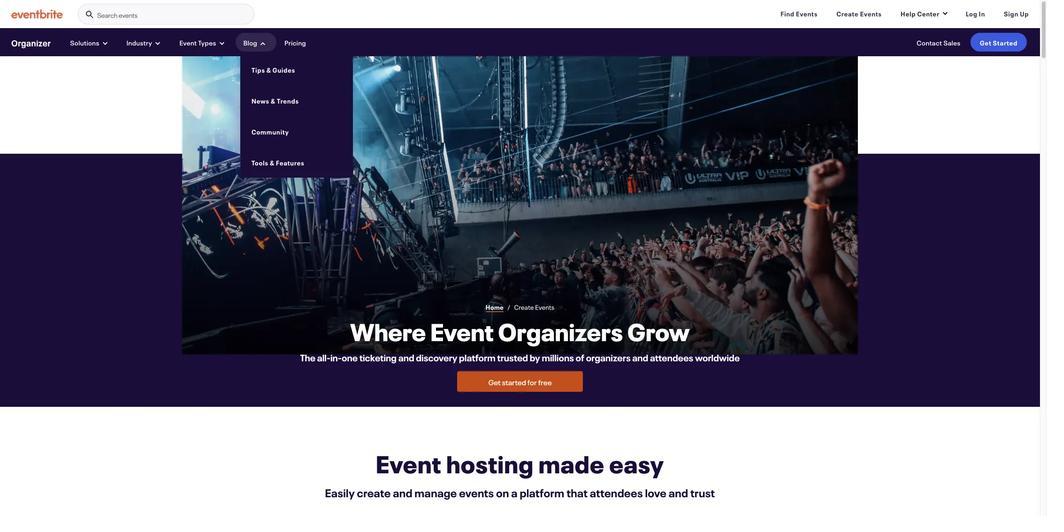 Task type: locate. For each thing, give the bounding box(es) containing it.
and right love
[[669, 484, 688, 501]]

solutions
[[70, 38, 99, 47]]

all-
[[317, 350, 330, 364]]

started for get
[[502, 377, 526, 388]]

1 vertical spatial platform
[[520, 484, 564, 501]]

tips
[[251, 65, 265, 74]]

event left types
[[179, 38, 197, 47]]

of
[[576, 350, 584, 364]]

events inside event hosting made easy easily create and manage events on a platform that attendees love and trust
[[459, 484, 494, 501]]

1 horizontal spatial started
[[993, 38, 1017, 47]]

in
[[979, 8, 985, 18]]

1 horizontal spatial events
[[459, 484, 494, 501]]

event for types
[[179, 38, 197, 47]]

easy
[[609, 449, 664, 481]]

where
[[350, 316, 426, 348]]

tips & guides link
[[251, 61, 341, 77]]

attendees down grow
[[650, 350, 693, 364]]

that
[[567, 484, 588, 501]]

& right tips
[[266, 65, 271, 74]]

get started for free link
[[457, 372, 583, 392]]

industry
[[127, 38, 152, 47]]

events right 'find'
[[796, 8, 818, 18]]

&
[[266, 65, 271, 74], [271, 96, 275, 105], [270, 157, 274, 167]]

create events
[[836, 8, 882, 18]]

home
[[486, 302, 504, 312]]

1 vertical spatial attendees
[[590, 484, 643, 501]]

guides
[[272, 65, 295, 74]]

center
[[917, 8, 939, 18]]

secondary organizer element
[[0, 28, 1040, 178]]

attendees down "easy"
[[590, 484, 643, 501]]

events
[[119, 10, 138, 19], [459, 484, 494, 501]]

0 horizontal spatial events
[[535, 302, 554, 312]]

news & trends
[[251, 96, 299, 105]]

grow
[[627, 316, 690, 348]]

0 horizontal spatial events
[[119, 10, 138, 19]]

tools & features link
[[251, 154, 341, 170]]

started left "for"
[[502, 377, 526, 388]]

attendees
[[650, 350, 693, 364], [590, 484, 643, 501]]

community
[[251, 126, 289, 136]]

2 horizontal spatial events
[[860, 8, 882, 18]]

a
[[511, 484, 518, 501]]

2 vertical spatial event
[[376, 449, 441, 481]]

1 horizontal spatial attendees
[[650, 350, 693, 364]]

2 vertical spatial &
[[270, 157, 274, 167]]

0 vertical spatial &
[[266, 65, 271, 74]]

events left help
[[860, 8, 882, 18]]

create
[[836, 8, 859, 18], [514, 302, 534, 312]]

1 vertical spatial create
[[514, 302, 534, 312]]

events right search
[[119, 10, 138, 19]]

sign up
[[1004, 8, 1029, 18]]

free
[[538, 377, 552, 388]]

0 vertical spatial create
[[836, 8, 859, 18]]

1 vertical spatial &
[[271, 96, 275, 105]]

event
[[179, 38, 197, 47], [430, 316, 494, 348], [376, 449, 441, 481]]

log in link
[[958, 4, 993, 23]]

0 vertical spatial platform
[[459, 350, 495, 364]]

event types
[[179, 38, 216, 47]]

event inside home / create events where event organizers grow the all-in-one ticketing and discovery platform trusted by millions of organizers and attendees worldwide
[[430, 316, 494, 348]]

and
[[398, 350, 414, 364], [632, 350, 648, 364], [393, 484, 412, 501], [669, 484, 688, 501]]

started
[[993, 38, 1017, 47], [502, 377, 526, 388]]

event up discovery
[[430, 316, 494, 348]]

events inside "link"
[[796, 8, 818, 18]]

0 vertical spatial attendees
[[650, 350, 693, 364]]

platform right "a"
[[520, 484, 564, 501]]

event up manage
[[376, 449, 441, 481]]

0 horizontal spatial platform
[[459, 350, 495, 364]]

organizers
[[586, 350, 631, 364]]

& right news
[[271, 96, 275, 105]]

news & trends link
[[251, 92, 341, 108]]

1 vertical spatial started
[[502, 377, 526, 388]]

1 vertical spatial events
[[459, 484, 494, 501]]

started inside secondary organizer "element"
[[993, 38, 1017, 47]]

0 horizontal spatial attendees
[[590, 484, 643, 501]]

platform
[[459, 350, 495, 364], [520, 484, 564, 501]]

search
[[97, 10, 117, 19]]

sales
[[944, 38, 961, 47]]

tools & features
[[251, 157, 304, 167]]

up
[[1020, 8, 1029, 18]]

pricing link
[[281, 33, 309, 52]]

1 horizontal spatial events
[[796, 8, 818, 18]]

started inside button
[[502, 377, 526, 388]]

& right tools
[[270, 157, 274, 167]]

help
[[901, 8, 916, 18]]

trust
[[690, 484, 715, 501]]

blog
[[243, 38, 257, 47]]

organizers
[[498, 316, 623, 348]]

events
[[796, 8, 818, 18], [860, 8, 882, 18], [535, 302, 554, 312]]

0 horizontal spatial create
[[514, 302, 534, 312]]

manage
[[415, 484, 457, 501]]

contact sales link
[[913, 33, 964, 52]]

started right get
[[993, 38, 1017, 47]]

0 horizontal spatial started
[[502, 377, 526, 388]]

and down grow
[[632, 350, 648, 364]]

0 vertical spatial started
[[993, 38, 1017, 47]]

platform up get
[[459, 350, 495, 364]]

event inside event hosting made easy easily create and manage events on a platform that attendees love and trust
[[376, 449, 441, 481]]

find events
[[780, 8, 818, 18]]

get
[[488, 377, 501, 388]]

tools
[[251, 157, 268, 167]]

events for find events
[[796, 8, 818, 18]]

platform inside event hosting made easy easily create and manage events on a platform that attendees love and trust
[[520, 484, 564, 501]]

get started for free button
[[457, 372, 583, 392]]

ticketing
[[359, 350, 397, 364]]

event hosting made easy easily create and manage events on a platform that attendees love and trust
[[325, 449, 715, 501]]

1 vertical spatial event
[[430, 316, 494, 348]]

hosting
[[446, 449, 534, 481]]

0 vertical spatial event
[[179, 38, 197, 47]]

events up organizers
[[535, 302, 554, 312]]

0 vertical spatial events
[[119, 10, 138, 19]]

on
[[496, 484, 509, 501]]

1 horizontal spatial platform
[[520, 484, 564, 501]]

contact
[[917, 38, 942, 47]]

event inside secondary organizer "element"
[[179, 38, 197, 47]]

find events link
[[773, 4, 825, 23]]

create inside home / create events where event organizers grow the all-in-one ticketing and discovery platform trusted by millions of organizers and attendees worldwide
[[514, 302, 534, 312]]

events left on
[[459, 484, 494, 501]]

events for create events
[[860, 8, 882, 18]]



Task type: describe. For each thing, give the bounding box(es) containing it.
community link
[[251, 123, 341, 139]]

types
[[198, 38, 216, 47]]

event for hosting
[[376, 449, 441, 481]]

home link
[[486, 302, 504, 313]]

create events link
[[829, 4, 889, 23]]

submenu element
[[240, 54, 353, 178]]

tips & guides
[[251, 65, 295, 74]]

log
[[966, 8, 977, 18]]

/
[[507, 302, 510, 312]]

& for tips
[[266, 65, 271, 74]]

attendees inside event hosting made easy easily create and manage events on a platform that attendees love and trust
[[590, 484, 643, 501]]

one
[[342, 350, 358, 364]]

and right create
[[393, 484, 412, 501]]

made
[[539, 449, 604, 481]]

get started link
[[970, 33, 1027, 52]]

& for tools
[[270, 157, 274, 167]]

sign
[[1004, 8, 1018, 18]]

search events button
[[78, 4, 254, 25]]

news
[[251, 96, 269, 105]]

for
[[527, 377, 537, 388]]

the
[[300, 350, 315, 364]]

worldwide
[[695, 350, 740, 364]]

contact sales
[[917, 38, 961, 47]]

started for get
[[993, 38, 1017, 47]]

features
[[276, 157, 304, 167]]

sign up link
[[996, 4, 1036, 23]]

get started for free
[[488, 377, 552, 388]]

millions
[[542, 350, 574, 364]]

create
[[357, 484, 391, 501]]

1 horizontal spatial create
[[836, 8, 859, 18]]

discovery
[[416, 350, 457, 364]]

find
[[780, 8, 794, 18]]

pricing
[[284, 38, 306, 47]]

platform inside home / create events where event organizers grow the all-in-one ticketing and discovery platform trusted by millions of organizers and attendees worldwide
[[459, 350, 495, 364]]

events inside home / create events where event organizers grow the all-in-one ticketing and discovery platform trusted by millions of organizers and attendees worldwide
[[535, 302, 554, 312]]

trends
[[277, 96, 299, 105]]

love
[[645, 484, 666, 501]]

eventbrite image
[[11, 9, 63, 19]]

search events
[[97, 10, 138, 19]]

& for news
[[271, 96, 275, 105]]

by
[[530, 350, 540, 364]]

trusted
[[497, 350, 528, 364]]

in-
[[330, 350, 342, 364]]

easily
[[325, 484, 355, 501]]

help center
[[901, 8, 939, 18]]

get started
[[980, 38, 1017, 47]]

log in
[[966, 8, 985, 18]]

attendees inside home / create events where event organizers grow the all-in-one ticketing and discovery platform trusted by millions of organizers and attendees worldwide
[[650, 350, 693, 364]]

organizer
[[11, 36, 51, 48]]

and right ticketing
[[398, 350, 414, 364]]

events inside button
[[119, 10, 138, 19]]

home / create events where event organizers grow the all-in-one ticketing and discovery platform trusted by millions of organizers and attendees worldwide
[[300, 302, 740, 364]]

get
[[980, 38, 991, 47]]



Task type: vqa. For each thing, say whether or not it's contained in the screenshot.
West Side Explosion primary image
no



